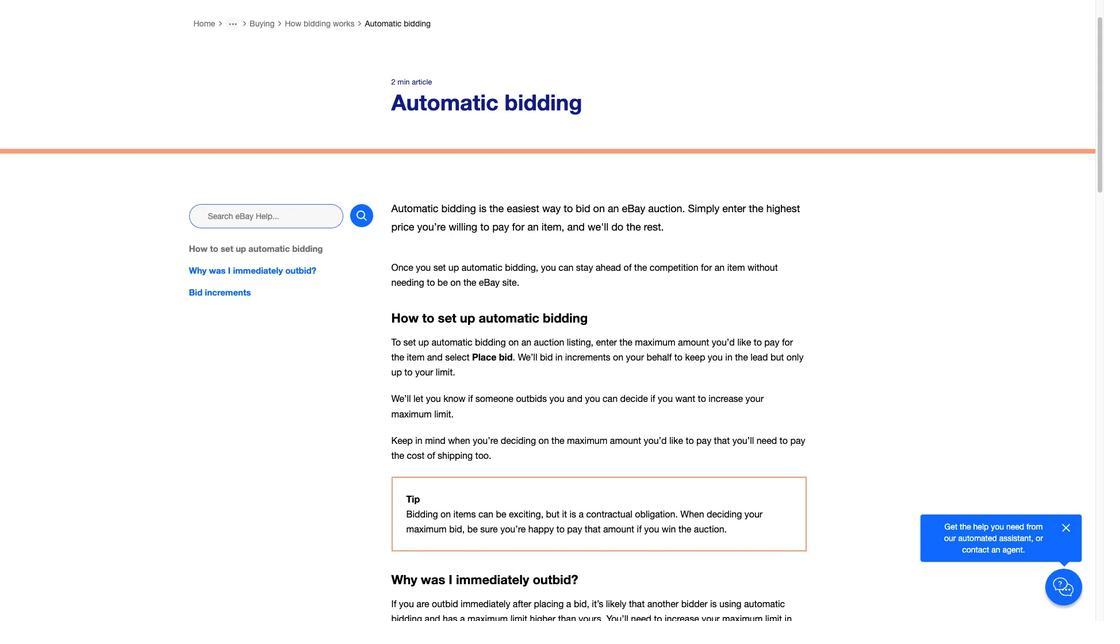 Task type: locate. For each thing, give the bounding box(es) containing it.
an left auction
[[522, 337, 532, 348]]

0 horizontal spatial outbid?
[[285, 265, 316, 276]]

competition
[[650, 262, 699, 273]]

how right buying "link"
[[285, 19, 302, 28]]

the right win
[[679, 524, 692, 534]]

and left the we'll
[[567, 221, 585, 233]]

2 vertical spatial for
[[782, 337, 793, 348]]

2 vertical spatial how
[[391, 311, 419, 326]]

1 horizontal spatial we'll
[[518, 352, 538, 363]]

we'll right .
[[518, 352, 538, 363]]

an inside get the help you need from our automated assistant, or contact an agent.
[[992, 545, 1001, 555]]

auction.
[[648, 203, 685, 215], [694, 524, 727, 534]]

increments down listing,
[[565, 352, 611, 363]]

if right decide
[[651, 394, 655, 404]]

if right know
[[468, 394, 473, 404]]

0 vertical spatial can
[[559, 262, 574, 273]]

0 horizontal spatial how to set up automatic bidding
[[189, 243, 323, 254]]

you inside . we'll bid in increments on your behalf to keep you in the lead but only up to your limit.
[[708, 352, 723, 363]]

0 horizontal spatial bid,
[[449, 524, 465, 534]]

limit higher
[[511, 614, 556, 621]]

and inside we'll let you know if someone outbids you and you can decide if you want to increase your maximum limit.
[[567, 394, 583, 404]]

why inside "link"
[[189, 265, 207, 276]]

you're down exciting,
[[501, 524, 526, 534]]

0 horizontal spatial was
[[209, 265, 226, 276]]

need
[[757, 435, 777, 446], [1007, 522, 1024, 532], [631, 614, 652, 621]]

place bid
[[472, 352, 513, 363]]

1 horizontal spatial can
[[559, 262, 574, 273]]

buying link
[[250, 19, 275, 28]]

for up 'only'
[[782, 337, 793, 348]]

we'll
[[588, 221, 609, 233]]

automatic up price
[[391, 203, 439, 215]]

set right to
[[404, 337, 416, 348]]

maximum down let at the left of page
[[391, 409, 432, 419]]

outbids
[[516, 394, 547, 404]]

and left select
[[427, 352, 443, 363]]

automatic down site.
[[479, 311, 540, 326]]

0 vertical spatial and
[[567, 221, 585, 233]]

listing,
[[567, 337, 594, 348]]

you're inside automatic bidding is the easiest way to bid on an ebay auction. simply enter the highest price you're willing to pay for an item, and we'll do the rest.
[[417, 221, 446, 233]]

0 horizontal spatial that
[[585, 524, 601, 534]]

you'll
[[733, 435, 754, 446]]

you right if
[[399, 599, 414, 609]]

amount down decide
[[610, 435, 641, 446]]

0 vertical spatial is
[[479, 203, 487, 215]]

2 vertical spatial immediately
[[461, 599, 510, 609]]

like up lead but
[[738, 337, 751, 348]]

2 vertical spatial and
[[567, 394, 583, 404]]

like inside 'keep in mind when you're deciding on the maximum amount you'd like to pay that you'll need to pay the cost of shipping too.'
[[670, 435, 683, 446]]

is
[[479, 203, 487, 215], [570, 509, 576, 519], [710, 599, 717, 609]]

the
[[489, 203, 504, 215], [749, 203, 764, 215], [627, 221, 641, 233], [634, 262, 647, 273], [464, 277, 477, 288], [620, 337, 633, 348], [391, 352, 404, 363], [735, 352, 748, 363], [552, 435, 565, 446], [391, 450, 404, 461], [960, 522, 971, 532], [679, 524, 692, 534]]

how inside 'link'
[[189, 243, 208, 254]]

limit. inside we'll let you know if someone outbids you and you can decide if you want to increase your maximum limit.
[[434, 409, 454, 419]]

0 horizontal spatial in
[[415, 435, 423, 446]]

the up . we'll bid in increments on your behalf to keep you in the lead but only up to your limit.
[[620, 337, 633, 348]]

of right ahead
[[624, 262, 632, 273]]

limit. down select
[[436, 367, 455, 378]]

amount down contractual
[[603, 524, 635, 534]]

why up the bid on the top
[[189, 265, 207, 276]]

an
[[608, 203, 619, 215], [528, 221, 539, 233], [715, 262, 725, 273], [522, 337, 532, 348], [992, 545, 1001, 555]]

2 horizontal spatial need
[[1007, 522, 1024, 532]]

automatic for automatic bidding is the easiest way to bid on an ebay auction. simply enter the highest price you're willing to pay for an item, and we'll do the rest.
[[391, 203, 439, 215]]

the inside get the help you need from our automated assistant, or contact an agent.
[[960, 522, 971, 532]]

immediately
[[233, 265, 283, 276], [456, 572, 529, 587], [461, 599, 510, 609]]

2 horizontal spatial be
[[496, 509, 506, 519]]

automatic for automatic bidding
[[365, 19, 402, 28]]

0 horizontal spatial need
[[631, 614, 652, 621]]

you're inside the tip bidding on items can be exciting, but it is a contractual obligation. when deciding your maximum bid, be sure you're happy to pay that amount if you win the auction.
[[501, 524, 526, 534]]

automatic
[[249, 243, 290, 254], [462, 262, 503, 273], [479, 311, 540, 326], [432, 337, 473, 348], [744, 599, 785, 609]]

how for how to set up automatic bidding 'link'
[[189, 243, 208, 254]]

0 vertical spatial ebay
[[622, 203, 646, 215]]

need inside 'keep in mind when you're deciding on the maximum amount you'd like to pay that you'll need to pay the cost of shipping too.'
[[757, 435, 777, 446]]

maximum down bidding
[[406, 524, 447, 534]]

bid, left it's
[[574, 599, 590, 609]]

on left the items
[[441, 509, 451, 519]]

2 horizontal spatial can
[[603, 394, 618, 404]]

ebay
[[622, 203, 646, 215], [479, 277, 500, 288]]

why was i immediately outbid?
[[189, 265, 316, 276], [391, 572, 578, 587]]

auction. down when
[[694, 524, 727, 534]]

0 vertical spatial automatic
[[365, 19, 402, 28]]

is inside the tip bidding on items can be exciting, but it is a contractual obligation. when deciding your maximum bid, be sure you're happy to pay that amount if you win the auction.
[[570, 509, 576, 519]]

2 horizontal spatial for
[[782, 337, 793, 348]]

than
[[558, 614, 576, 621]]

outbid? down how to set up automatic bidding 'link'
[[285, 265, 316, 276]]

you're right price
[[417, 221, 446, 233]]

0 vertical spatial amount
[[678, 337, 709, 348]]

and
[[567, 221, 585, 233], [427, 352, 443, 363], [567, 394, 583, 404]]

1 horizontal spatial for
[[701, 262, 712, 273]]

win
[[662, 524, 676, 534]]

on inside 'keep in mind when you're deciding on the maximum amount you'd like to pay that you'll need to pay the cost of shipping too.'
[[539, 435, 549, 446]]

1 horizontal spatial deciding
[[707, 509, 742, 519]]

i up bid increments
[[228, 265, 231, 276]]

in right 'keep'
[[726, 352, 733, 363]]

1 horizontal spatial item
[[727, 262, 745, 273]]

we'll
[[518, 352, 538, 363], [391, 394, 411, 404]]

keep
[[685, 352, 705, 363]]

0 vertical spatial how
[[285, 19, 302, 28]]

to set up automatic bidding on an auction listing, enter the maximum amount you'd like to pay for the item and select
[[391, 337, 793, 363]]

0 horizontal spatial is
[[479, 203, 487, 215]]

1 horizontal spatial bid
[[540, 352, 553, 363]]

.
[[513, 352, 515, 363]]

1 horizontal spatial you'd
[[712, 337, 735, 348]]

2 vertical spatial that
[[629, 599, 645, 609]]

like down the want
[[670, 435, 683, 446]]

immediately inside if you are outbid immediately after placing a bid, it's likely that another bidder is using automatic bidding and has a maximum limit higher than yours. you'll need to increase your maximum limit i
[[461, 599, 510, 609]]

0 vertical spatial i
[[228, 265, 231, 276]]

place
[[472, 352, 497, 363]]

1 vertical spatial how to set up automatic bidding
[[391, 311, 588, 326]]

0 horizontal spatial auction.
[[648, 203, 685, 215]]

1 horizontal spatial how
[[285, 19, 302, 28]]

bid up the we'll
[[576, 203, 591, 215]]

1 vertical spatial automatic
[[391, 89, 499, 115]]

be right needing
[[438, 277, 448, 288]]

set inside to set up automatic bidding on an auction listing, enter the maximum amount you'd like to pay for the item and select
[[404, 337, 416, 348]]

amount
[[678, 337, 709, 348], [610, 435, 641, 446], [603, 524, 635, 534]]

only
[[787, 352, 804, 363]]

your
[[626, 352, 644, 363], [415, 367, 433, 378], [746, 394, 764, 404], [745, 509, 763, 519], [702, 614, 720, 621]]

select
[[445, 352, 470, 363]]

the inside the tip bidding on items can be exciting, but it is a contractual obligation. when deciding your maximum bid, be sure you're happy to pay that amount if you win the auction.
[[679, 524, 692, 534]]

2 horizontal spatial if
[[651, 394, 655, 404]]

is right it
[[570, 509, 576, 519]]

pay down easiest
[[492, 221, 509, 233]]

once
[[391, 262, 413, 273]]

1 vertical spatial we'll
[[391, 394, 411, 404]]

pay inside the tip bidding on items can be exciting, but it is a contractual obligation. when deciding your maximum bid, be sure you're happy to pay that amount if you win the auction.
[[567, 524, 582, 534]]

0 vertical spatial like
[[738, 337, 751, 348]]

2 vertical spatial is
[[710, 599, 717, 609]]

1 vertical spatial amount
[[610, 435, 641, 446]]

on left behalf
[[613, 352, 624, 363]]

2 horizontal spatial how
[[391, 311, 419, 326]]

bidding inside automatic bidding is the easiest way to bid on an ebay auction. simply enter the highest price you're willing to pay for an item, and we'll do the rest.
[[441, 203, 476, 215]]

on inside to set up automatic bidding on an auction listing, enter the maximum amount you'd like to pay for the item and select
[[509, 337, 519, 348]]

0 horizontal spatial deciding
[[501, 435, 536, 446]]

can inside we'll let you know if someone outbids you and you can decide if you want to increase your maximum limit.
[[603, 394, 618, 404]]

1 vertical spatial of
[[427, 450, 435, 461]]

1 vertical spatial auction.
[[694, 524, 727, 534]]

2 horizontal spatial a
[[579, 509, 584, 519]]

immediately inside "link"
[[233, 265, 283, 276]]

site.
[[502, 277, 519, 288]]

you'd inside 'keep in mind when you're deciding on the maximum amount you'd like to pay that you'll need to pay the cost of shipping too.'
[[644, 435, 667, 446]]

enter up . we'll bid in increments on your behalf to keep you in the lead but only up to your limit.
[[596, 337, 617, 348]]

1 horizontal spatial like
[[738, 337, 751, 348]]

0 vertical spatial be
[[438, 277, 448, 288]]

1 vertical spatial need
[[1007, 522, 1024, 532]]

an up the do
[[608, 203, 619, 215]]

automated
[[959, 534, 997, 543]]

0 vertical spatial bid,
[[449, 524, 465, 534]]

be inside once you set up automatic bidding, you can stay ahead of the competition for an item without needing to be on the ebay site.
[[438, 277, 448, 288]]

amount up 'keep'
[[678, 337, 709, 348]]

an left item, at top
[[528, 221, 539, 233]]

bid, inside the tip bidding on items can be exciting, but it is a contractual obligation. when deciding your maximum bid, be sure you're happy to pay that amount if you win the auction.
[[449, 524, 465, 534]]

2 horizontal spatial you're
[[501, 524, 526, 534]]

1 horizontal spatial increments
[[565, 352, 611, 363]]

1 vertical spatial item
[[407, 352, 425, 363]]

was up bid increments
[[209, 265, 226, 276]]

of inside 'keep in mind when you're deciding on the maximum amount you'd like to pay that you'll need to pay the cost of shipping too.'
[[427, 450, 435, 461]]

0 horizontal spatial be
[[438, 277, 448, 288]]

automatic up site.
[[462, 262, 503, 273]]

1 horizontal spatial is
[[570, 509, 576, 519]]

1 vertical spatial ebay
[[479, 277, 500, 288]]

up inside how to set up automatic bidding 'link'
[[236, 243, 246, 254]]

has
[[443, 614, 458, 621]]

increase down bidder
[[665, 614, 699, 621]]

rest.
[[644, 221, 664, 233]]

and inside automatic bidding is the easiest way to bid on an ebay auction. simply enter the highest price you're willing to pay for an item, and we'll do the rest.
[[567, 221, 585, 233]]

you right 'keep'
[[708, 352, 723, 363]]

1 horizontal spatial that
[[629, 599, 645, 609]]

bid down auction
[[540, 352, 553, 363]]

0 vertical spatial that
[[714, 435, 730, 446]]

and down . we'll bid in increments on your behalf to keep you in the lead but only up to your limit.
[[567, 394, 583, 404]]

how to set up automatic bidding up place bid at bottom left
[[391, 311, 588, 326]]

be
[[438, 277, 448, 288], [496, 509, 506, 519], [467, 524, 478, 534]]

be left sure
[[467, 524, 478, 534]]

ebay up the do
[[622, 203, 646, 215]]

increase right the want
[[709, 394, 743, 404]]

0 vertical spatial for
[[512, 221, 525, 233]]

it's
[[592, 599, 604, 609]]

up right to
[[419, 337, 429, 348]]

0 vertical spatial increase
[[709, 394, 743, 404]]

0 vertical spatial you're
[[417, 221, 446, 233]]

that right likely at the right of page
[[629, 599, 645, 609]]

0 horizontal spatial of
[[427, 450, 435, 461]]

automatic inside 'link'
[[249, 243, 290, 254]]

when
[[681, 509, 704, 519]]

auction
[[534, 337, 565, 348]]

like inside to set up automatic bidding on an auction listing, enter the maximum amount you'd like to pay for the item and select
[[738, 337, 751, 348]]

i
[[228, 265, 231, 276], [449, 572, 453, 587]]

1 horizontal spatial outbid?
[[533, 572, 578, 587]]

cost
[[407, 450, 425, 461]]

0 vertical spatial need
[[757, 435, 777, 446]]

increments inside . we'll bid in increments on your behalf to keep you in the lead but only up to your limit.
[[565, 352, 611, 363]]

on up the we'll
[[593, 203, 605, 215]]

1 horizontal spatial auction.
[[694, 524, 727, 534]]

but
[[546, 509, 560, 519]]

0 vertical spatial was
[[209, 265, 226, 276]]

likely
[[606, 599, 627, 609]]

enter inside to set up automatic bidding on an auction listing, enter the maximum amount you'd like to pay for the item and select
[[596, 337, 617, 348]]

pay inside automatic bidding is the easiest way to bid on an ebay auction. simply enter the highest price you're willing to pay for an item, and we'll do the rest.
[[492, 221, 509, 233]]

if
[[391, 599, 397, 609]]

was up are
[[421, 572, 445, 587]]

get the help you need from our automated assistant, or contact an agent.
[[945, 522, 1043, 555]]

how for how bidding works link
[[285, 19, 302, 28]]

bidding
[[304, 19, 331, 28], [404, 19, 431, 28], [505, 89, 582, 115], [441, 203, 476, 215], [292, 243, 323, 254], [543, 311, 588, 326], [475, 337, 506, 348]]

can up sure
[[479, 509, 494, 519]]

another
[[647, 599, 679, 609]]

1 vertical spatial why
[[391, 572, 417, 587]]

on up .
[[509, 337, 519, 348]]

how to set up automatic bidding
[[189, 243, 323, 254], [391, 311, 588, 326]]

why was i immediately outbid? inside "link"
[[189, 265, 316, 276]]

0 vertical spatial limit.
[[436, 367, 455, 378]]

on right needing
[[451, 277, 461, 288]]

bidding inside to set up automatic bidding on an auction listing, enter the maximum amount you'd like to pay for the item and select
[[475, 337, 506, 348]]

the left lead but
[[735, 352, 748, 363]]

limit. down know
[[434, 409, 454, 419]]

why up if
[[391, 572, 417, 587]]

an inside to set up automatic bidding on an auction listing, enter the maximum amount you'd like to pay for the item and select
[[522, 337, 532, 348]]

an inside once you set up automatic bidding, you can stay ahead of the competition for an item without needing to be on the ebay site.
[[715, 262, 725, 273]]

you'd inside to set up automatic bidding on an auction listing, enter the maximum amount you'd like to pay for the item and select
[[712, 337, 735, 348]]

automatic inside automatic bidding is the easiest way to bid on an ebay auction. simply enter the highest price you're willing to pay for an item, and we'll do the rest.
[[391, 203, 439, 215]]

how up to
[[391, 311, 419, 326]]

that inside 'keep in mind when you're deciding on the maximum amount you'd like to pay that you'll need to pay the cost of shipping too.'
[[714, 435, 730, 446]]

for right competition
[[701, 262, 712, 273]]

2 vertical spatial a
[[460, 614, 465, 621]]

can inside the tip bidding on items can be exciting, but it is a contractual obligation. when deciding your maximum bid, be sure you're happy to pay that amount if you win the auction.
[[479, 509, 494, 519]]

1 vertical spatial why was i immediately outbid?
[[391, 572, 578, 587]]

the left site.
[[464, 277, 477, 288]]

immediately left after
[[461, 599, 510, 609]]

deciding
[[501, 435, 536, 446], [707, 509, 742, 519]]

an left without
[[715, 262, 725, 273]]

bid inside automatic bidding is the easiest way to bid on an ebay auction. simply enter the highest price you're willing to pay for an item, and we'll do the rest.
[[576, 203, 591, 215]]

a right it
[[579, 509, 584, 519]]

of right 'cost'
[[427, 450, 435, 461]]

1 horizontal spatial if
[[637, 524, 642, 534]]

why was i immediately outbid? down how to set up automatic bidding 'link'
[[189, 265, 316, 276]]

0 horizontal spatial how
[[189, 243, 208, 254]]

in up 'cost'
[[415, 435, 423, 446]]

deciding inside the tip bidding on items can be exciting, but it is a contractual obligation. when deciding your maximum bid, be sure you're happy to pay that amount if you win the auction.
[[707, 509, 742, 519]]

immediately down how to set up automatic bidding 'link'
[[233, 265, 283, 276]]

article
[[412, 78, 432, 86]]

is left using
[[710, 599, 717, 609]]

how up the bid on the top
[[189, 243, 208, 254]]

can
[[559, 262, 574, 273], [603, 394, 618, 404], [479, 509, 494, 519]]

1 horizontal spatial of
[[624, 262, 632, 273]]

you left the want
[[658, 394, 673, 404]]

bidding and
[[391, 614, 440, 621]]

deciding down the outbids
[[501, 435, 536, 446]]

0 horizontal spatial bid
[[499, 352, 513, 363]]

1 horizontal spatial increase
[[709, 394, 743, 404]]

1 horizontal spatial i
[[449, 572, 453, 587]]

deciding right when
[[707, 509, 742, 519]]

is inside automatic bidding is the easiest way to bid on an ebay auction. simply enter the highest price you're willing to pay for an item, and we'll do the rest.
[[479, 203, 487, 215]]

can left decide
[[603, 394, 618, 404]]

1 vertical spatial enter
[[596, 337, 617, 348]]

a right has
[[460, 614, 465, 621]]

keep in mind when you're deciding on the maximum amount you'd like to pay that you'll need to pay the cost of shipping too.
[[391, 435, 806, 461]]

ahead
[[596, 262, 621, 273]]

0 vertical spatial you'd
[[712, 337, 735, 348]]

like
[[738, 337, 751, 348], [670, 435, 683, 446]]

for
[[512, 221, 525, 233], [701, 262, 712, 273], [782, 337, 793, 348]]

1 horizontal spatial a
[[567, 599, 571, 609]]

can left stay
[[559, 262, 574, 273]]

1 vertical spatial i
[[449, 572, 453, 587]]

1 vertical spatial you'd
[[644, 435, 667, 446]]

you inside get the help you need from our automated assistant, or contact an agent.
[[991, 522, 1004, 532]]

0 vertical spatial we'll
[[518, 352, 538, 363]]

up down to
[[391, 367, 402, 378]]

increase
[[709, 394, 743, 404], [665, 614, 699, 621]]

that inside the tip bidding on items can be exciting, but it is a contractual obligation. when deciding your maximum bid, be sure you're happy to pay that amount if you win the auction.
[[585, 524, 601, 534]]

easiest
[[507, 203, 540, 215]]

2
[[391, 78, 396, 86]]

that inside if you are outbid immediately after placing a bid, it's likely that another bidder is using automatic bidding and has a maximum limit higher than yours. you'll need to increase your maximum limit i
[[629, 599, 645, 609]]

0 vertical spatial item
[[727, 262, 745, 273]]

1 vertical spatial how
[[189, 243, 208, 254]]

1 horizontal spatial why
[[391, 572, 417, 587]]

auction. inside the tip bidding on items can be exciting, but it is a contractual obligation. when deciding your maximum bid, be sure you're happy to pay that amount if you win the auction.
[[694, 524, 727, 534]]

willing
[[449, 221, 478, 233]]

that down contractual
[[585, 524, 601, 534]]

and inside to set up automatic bidding on an auction listing, enter the maximum amount you'd like to pay for the item and select
[[427, 352, 443, 363]]

is inside if you are outbid immediately after placing a bid, it's likely that another bidder is using automatic bidding and has a maximum limit higher than yours. you'll need to increase your maximum limit i
[[710, 599, 717, 609]]

1 horizontal spatial need
[[757, 435, 777, 446]]

0 vertical spatial of
[[624, 262, 632, 273]]

1 horizontal spatial how to set up automatic bidding
[[391, 311, 588, 326]]

an left agent.
[[992, 545, 1001, 555]]

0 horizontal spatial can
[[479, 509, 494, 519]]

highest
[[767, 203, 800, 215]]

automatic up limit
[[744, 599, 785, 609]]

0 horizontal spatial you're
[[417, 221, 446, 233]]

that left you'll
[[714, 435, 730, 446]]

bid, inside if you are outbid immediately after placing a bid, it's likely that another bidder is using automatic bidding and has a maximum limit higher than yours. you'll need to increase your maximum limit i
[[574, 599, 590, 609]]

a up than
[[567, 599, 571, 609]]

item left without
[[727, 262, 745, 273]]

0 horizontal spatial like
[[670, 435, 683, 446]]

0 horizontal spatial i
[[228, 265, 231, 276]]

need inside get the help you need from our automated assistant, or contact an agent.
[[1007, 522, 1024, 532]]

increments right the bid on the top
[[205, 287, 251, 298]]

0 vertical spatial immediately
[[233, 265, 283, 276]]

2 horizontal spatial is
[[710, 599, 717, 609]]

automatic
[[365, 19, 402, 28], [391, 89, 499, 115], [391, 203, 439, 215]]

automatic up why was i immediately outbid? "link"
[[249, 243, 290, 254]]

1 vertical spatial a
[[567, 599, 571, 609]]

1 vertical spatial like
[[670, 435, 683, 446]]

you're up too.
[[473, 435, 498, 446]]

someone
[[476, 394, 514, 404]]

deciding inside 'keep in mind when you're deciding on the maximum amount you'd like to pay that you'll need to pay the cost of shipping too.'
[[501, 435, 536, 446]]

enter right the simply at the top right
[[723, 203, 746, 215]]

auction. up rest.
[[648, 203, 685, 215]]

to
[[564, 203, 573, 215], [480, 221, 490, 233], [210, 243, 218, 254], [427, 277, 435, 288], [422, 311, 435, 326], [754, 337, 762, 348], [675, 352, 683, 363], [405, 367, 413, 378], [698, 394, 706, 404], [686, 435, 694, 446], [780, 435, 788, 446], [557, 524, 565, 534], [654, 614, 662, 621]]

2 vertical spatial be
[[467, 524, 478, 534]]

it
[[562, 509, 567, 519]]

on down the outbids
[[539, 435, 549, 446]]

if down obligation.
[[637, 524, 642, 534]]

why
[[189, 265, 207, 276], [391, 572, 417, 587]]

set
[[221, 243, 233, 254], [434, 262, 446, 273], [438, 311, 457, 326], [404, 337, 416, 348]]



Task type: vqa. For each thing, say whether or not it's contained in the screenshot.
item within the the to set up automatic bidding on an auction listing, enter the maximum amount you'd like to pay for the item and select
yes



Task type: describe. For each thing, give the bounding box(es) containing it.
how bidding works
[[285, 19, 355, 28]]

set inside once you set up automatic bidding, you can stay ahead of the competition for an item without needing to be on the ebay site.
[[434, 262, 446, 273]]

are
[[417, 599, 429, 609]]

the inside . we'll bid in increments on your behalf to keep you in the lead but only up to your limit.
[[735, 352, 748, 363]]

sure
[[480, 524, 498, 534]]

to
[[391, 337, 401, 348]]

ebay inside automatic bidding is the easiest way to bid on an ebay auction. simply enter the highest price you're willing to pay for an item, and we'll do the rest.
[[622, 203, 646, 215]]

maximum inside we'll let you know if someone outbids you and you can decide if you want to increase your maximum limit.
[[391, 409, 432, 419]]

automatic inside once you set up automatic bidding, you can stay ahead of the competition for an item without needing to be on the ebay site.
[[462, 262, 503, 273]]

i inside why was i immediately outbid? "link"
[[228, 265, 231, 276]]

bidding,
[[505, 262, 539, 273]]

works
[[333, 19, 355, 28]]

if inside the tip bidding on items can be exciting, but it is a contractual obligation. when deciding your maximum bid, be sure you're happy to pay that amount if you win the auction.
[[637, 524, 642, 534]]

set up select
[[438, 311, 457, 326]]

decide
[[620, 394, 648, 404]]

you down . we'll bid in increments on your behalf to keep you in the lead but only up to your limit.
[[585, 394, 600, 404]]

assistant,
[[1000, 534, 1034, 543]]

up inside to set up automatic bidding on an auction listing, enter the maximum amount you'd like to pay for the item and select
[[419, 337, 429, 348]]

too.
[[475, 450, 492, 461]]

the right ahead
[[634, 262, 647, 273]]

we'll let you know if someone outbids you and you can decide if you want to increase your maximum limit.
[[391, 394, 764, 419]]

on inside once you set up automatic bidding, you can stay ahead of the competition for an item without needing to be on the ebay site.
[[451, 277, 461, 288]]

0 horizontal spatial if
[[468, 394, 473, 404]]

if you are outbid immediately after placing a bid, it's likely that another bidder is using automatic bidding and has a maximum limit higher than yours. you'll need to increase your maximum limit i
[[391, 599, 792, 621]]

maximum right has
[[468, 614, 508, 621]]

obligation.
[[635, 509, 678, 519]]

up inside once you set up automatic bidding, you can stay ahead of the competition for an item without needing to be on the ebay site.
[[449, 262, 459, 273]]

how to set up automatic bidding inside 'link'
[[189, 243, 323, 254]]

for inside automatic bidding is the easiest way to bid on an ebay auction. simply enter the highest price you're willing to pay for an item, and we'll do the rest.
[[512, 221, 525, 233]]

the down keep
[[391, 450, 404, 461]]

needing
[[391, 277, 424, 288]]

automatic inside if you are outbid immediately after placing a bid, it's likely that another bidder is using automatic bidding and has a maximum limit higher than yours. you'll need to increase your maximum limit i
[[744, 599, 785, 609]]

way
[[542, 203, 561, 215]]

maximum inside the tip bidding on items can be exciting, but it is a contractual obligation. when deciding your maximum bid, be sure you're happy to pay that amount if you win the auction.
[[406, 524, 447, 534]]

set inside 'link'
[[221, 243, 233, 254]]

placing
[[534, 599, 564, 609]]

outbid? inside "link"
[[285, 265, 316, 276]]

maximum inside 'keep in mind when you're deciding on the maximum amount you'd like to pay that you'll need to pay the cost of shipping too.'
[[567, 435, 608, 446]]

bidding inside 2 min article automatic bidding
[[505, 89, 582, 115]]

on inside automatic bidding is the easiest way to bid on an ebay auction. simply enter the highest price you're willing to pay for an item, and we'll do the rest.
[[593, 203, 605, 215]]

1 horizontal spatial in
[[556, 352, 563, 363]]

to inside the tip bidding on items can be exciting, but it is a contractual obligation. when deciding your maximum bid, be sure you're happy to pay that amount if you win the auction.
[[557, 524, 565, 534]]

was inside "link"
[[209, 265, 226, 276]]

lead but
[[751, 352, 784, 363]]

you right the outbids
[[550, 394, 565, 404]]

price
[[391, 221, 414, 233]]

the left 'highest'
[[749, 203, 764, 215]]

bidding inside 'link'
[[292, 243, 323, 254]]

the right the do
[[627, 221, 641, 233]]

you right bidding,
[[541, 262, 556, 273]]

the down we'll let you know if someone outbids you and you can decide if you want to increase your maximum limit.
[[552, 435, 565, 446]]

you're inside 'keep in mind when you're deciding on the maximum amount you'd like to pay that you'll need to pay the cost of shipping too.'
[[473, 435, 498, 446]]

tip bidding on items can be exciting, but it is a contractual obligation. when deciding your maximum bid, be sure you're happy to pay that amount if you win the auction.
[[406, 493, 763, 534]]

increase inside we'll let you know if someone outbids you and you can decide if you want to increase your maximum limit.
[[709, 394, 743, 404]]

mind
[[425, 435, 446, 446]]

bid
[[189, 287, 203, 298]]

yours.
[[579, 614, 604, 621]]

let
[[414, 394, 423, 404]]

help
[[974, 522, 989, 532]]

Search eBay Help... text field
[[189, 204, 343, 228]]

2 min article automatic bidding
[[391, 78, 582, 115]]

to inside if you are outbid immediately after placing a bid, it's likely that another bidder is using automatic bidding and has a maximum limit higher than yours. you'll need to increase your maximum limit i
[[654, 614, 662, 621]]

how to set up automatic bidding link
[[189, 242, 373, 255]]

exciting,
[[509, 509, 544, 519]]

from
[[1027, 522, 1043, 532]]

bid inside . we'll bid in increments on your behalf to keep you in the lead but only up to your limit.
[[540, 352, 553, 363]]

automatic bidding is the easiest way to bid on an ebay auction. simply enter the highest price you're willing to pay for an item, and we'll do the rest.
[[391, 203, 800, 233]]

item inside once you set up automatic bidding, you can stay ahead of the competition for an item without needing to be on the ebay site.
[[727, 262, 745, 273]]

once you set up automatic bidding, you can stay ahead of the competition for an item without needing to be on the ebay site.
[[391, 262, 778, 288]]

1 vertical spatial immediately
[[456, 572, 529, 587]]

limit. inside . we'll bid in increments on your behalf to keep you in the lead but only up to your limit.
[[436, 367, 455, 378]]

item,
[[542, 221, 565, 233]]

home link
[[194, 19, 215, 28]]

pay left you'll
[[697, 435, 712, 446]]

maximum down using
[[723, 614, 763, 621]]

automatic bidding link
[[365, 19, 431, 28]]

after
[[513, 599, 532, 609]]

increase inside if you are outbid immediately after placing a bid, it's likely that another bidder is using automatic bidding and has a maximum limit higher than yours. you'll need to increase your maximum limit i
[[665, 614, 699, 621]]

using
[[720, 599, 742, 609]]

amount inside 'keep in mind when you're deciding on the maximum amount you'd like to pay that you'll need to pay the cost of shipping too.'
[[610, 435, 641, 446]]

our
[[945, 534, 956, 543]]

you'll
[[607, 614, 629, 621]]

in inside 'keep in mind when you're deciding on the maximum amount you'd like to pay that you'll need to pay the cost of shipping too.'
[[415, 435, 423, 446]]

. we'll bid in increments on your behalf to keep you in the lead but only up to your limit.
[[391, 352, 804, 378]]

2 horizontal spatial in
[[726, 352, 733, 363]]

0 horizontal spatial increments
[[205, 287, 251, 298]]

buying
[[250, 19, 275, 28]]

you inside if you are outbid immediately after placing a bid, it's likely that another bidder is using automatic bidding and has a maximum limit higher than yours. you'll need to increase your maximum limit i
[[399, 599, 414, 609]]

to inside we'll let you know if someone outbids you and you can decide if you want to increase your maximum limit.
[[698, 394, 706, 404]]

of inside once you set up automatic bidding, you can stay ahead of the competition for an item without needing to be on the ebay site.
[[624, 262, 632, 273]]

item inside to set up automatic bidding on an auction listing, enter the maximum amount you'd like to pay for the item and select
[[407, 352, 425, 363]]

contact
[[963, 545, 990, 555]]

shipping
[[438, 450, 473, 461]]

to inside to set up automatic bidding on an auction listing, enter the maximum amount you'd like to pay for the item and select
[[754, 337, 762, 348]]

up up select
[[460, 311, 475, 326]]

ebay inside once you set up automatic bidding, you can stay ahead of the competition for an item without needing to be on the ebay site.
[[479, 277, 500, 288]]

home
[[194, 19, 215, 28]]

know
[[444, 394, 466, 404]]

can inside once you set up automatic bidding, you can stay ahead of the competition for an item without needing to be on the ebay site.
[[559, 262, 574, 273]]

contractual
[[586, 509, 633, 519]]

the left easiest
[[489, 203, 504, 215]]

agent.
[[1003, 545, 1025, 555]]

we'll inside . we'll bid in increments on your behalf to keep you in the lead but only up to your limit.
[[518, 352, 538, 363]]

without
[[748, 262, 778, 273]]

get the help you need from our automated assistant, or contact an agent. tooltip
[[939, 521, 1049, 556]]

your inside the tip bidding on items can be exciting, but it is a contractual obligation. when deciding your maximum bid, be sure you're happy to pay that amount if you win the auction.
[[745, 509, 763, 519]]

1 horizontal spatial be
[[467, 524, 478, 534]]

bid increments link
[[189, 286, 373, 299]]

limit
[[766, 614, 782, 621]]

on inside the tip bidding on items can be exciting, but it is a contractual obligation. when deciding your maximum bid, be sure you're happy to pay that amount if you win the auction.
[[441, 509, 451, 519]]

you inside the tip bidding on items can be exciting, but it is a contractual obligation. when deciding your maximum bid, be sure you're happy to pay that amount if you win the auction.
[[644, 524, 659, 534]]

your inside if you are outbid immediately after placing a bid, it's likely that another bidder is using automatic bidding and has a maximum limit higher than yours. you'll need to increase your maximum limit i
[[702, 614, 720, 621]]

need inside if you are outbid immediately after placing a bid, it's likely that another bidder is using automatic bidding and has a maximum limit higher than yours. you'll need to increase your maximum limit i
[[631, 614, 652, 621]]

keep
[[391, 435, 413, 446]]

or
[[1036, 534, 1043, 543]]

pay inside to set up automatic bidding on an auction listing, enter the maximum amount you'd like to pay for the item and select
[[765, 337, 780, 348]]

up inside . we'll bid in increments on your behalf to keep you in the lead but only up to your limit.
[[391, 367, 402, 378]]

happy
[[528, 524, 554, 534]]

automatic inside to set up automatic bidding on an auction listing, enter the maximum amount you'd like to pay for the item and select
[[432, 337, 473, 348]]

maximum inside to set up automatic bidding on an auction listing, enter the maximum amount you'd like to pay for the item and select
[[635, 337, 676, 348]]

stay
[[576, 262, 593, 273]]

automatic inside 2 min article automatic bidding
[[391, 89, 499, 115]]

auction. inside automatic bidding is the easiest way to bid on an ebay auction. simply enter the highest price you're willing to pay for an item, and we'll do the rest.
[[648, 203, 685, 215]]

bidding
[[406, 509, 438, 519]]

automatic bidding main content
[[0, 12, 1096, 621]]

1 vertical spatial outbid?
[[533, 572, 578, 587]]

simply
[[688, 203, 720, 215]]

for inside once you set up automatic bidding, you can stay ahead of the competition for an item without needing to be on the ebay site.
[[701, 262, 712, 273]]

why was i immediately outbid? link
[[189, 264, 373, 277]]

how bidding works link
[[285, 19, 355, 28]]

items
[[454, 509, 476, 519]]

your inside we'll let you know if someone outbids you and you can decide if you want to increase your maximum limit.
[[746, 394, 764, 404]]

1 horizontal spatial was
[[421, 572, 445, 587]]

want
[[676, 394, 696, 404]]

min
[[398, 78, 410, 86]]

when
[[448, 435, 470, 446]]

you right once
[[416, 262, 431, 273]]

do
[[612, 221, 624, 233]]

we'll inside we'll let you know if someone outbids you and you can decide if you want to increase your maximum limit.
[[391, 394, 411, 404]]

bidder
[[681, 599, 708, 609]]

to inside how to set up automatic bidding 'link'
[[210, 243, 218, 254]]

the down to
[[391, 352, 404, 363]]

to inside once you set up automatic bidding, you can stay ahead of the competition for an item without needing to be on the ebay site.
[[427, 277, 435, 288]]

pay right you'll
[[791, 435, 806, 446]]

on inside . we'll bid in increments on your behalf to keep you in the lead but only up to your limit.
[[613, 352, 624, 363]]

you right let at the left of page
[[426, 394, 441, 404]]

for inside to set up automatic bidding on an auction listing, enter the maximum amount you'd like to pay for the item and select
[[782, 337, 793, 348]]

bid increments
[[189, 287, 251, 298]]

0 horizontal spatial a
[[460, 614, 465, 621]]

amount inside the tip bidding on items can be exciting, but it is a contractual obligation. when deciding your maximum bid, be sure you're happy to pay that amount if you win the auction.
[[603, 524, 635, 534]]

enter inside automatic bidding is the easiest way to bid on an ebay auction. simply enter the highest price you're willing to pay for an item, and we'll do the rest.
[[723, 203, 746, 215]]

outbid
[[432, 599, 458, 609]]

a inside the tip bidding on items can be exciting, but it is a contractual obligation. when deciding your maximum bid, be sure you're happy to pay that amount if you win the auction.
[[579, 509, 584, 519]]

1 horizontal spatial why was i immediately outbid?
[[391, 572, 578, 587]]

get
[[945, 522, 958, 532]]



